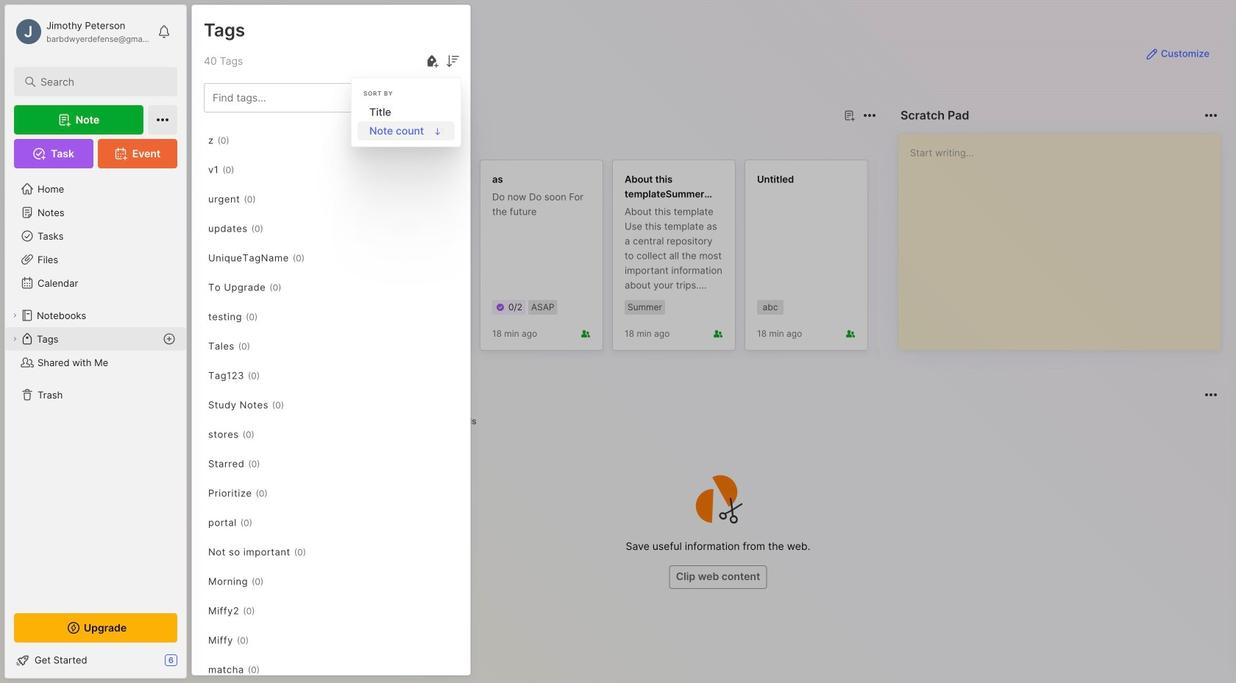Task type: locate. For each thing, give the bounding box(es) containing it.
sort options image
[[444, 52, 462, 70]]

0 vertical spatial tab list
[[218, 133, 875, 151]]

Search text field
[[40, 75, 158, 89]]

1 vertical spatial tab list
[[218, 413, 1216, 431]]

row group
[[192, 124, 470, 684], [215, 160, 1237, 360]]

Sort field
[[444, 52, 462, 70]]

tag actions image
[[256, 194, 279, 205], [263, 223, 287, 235], [284, 400, 308, 412], [255, 429, 278, 441], [260, 459, 284, 470], [249, 635, 272, 647], [260, 665, 283, 677]]

click to collapse image
[[186, 657, 197, 674]]

create new tag image
[[423, 52, 441, 70]]

expand tags image
[[10, 335, 19, 344]]

Help and Learning task checklist field
[[5, 649, 186, 673]]

menu item
[[352, 122, 461, 141]]

tab list
[[218, 133, 875, 151], [218, 413, 1216, 431]]

Account field
[[14, 17, 150, 46]]

tag actions image
[[305, 252, 328, 264], [250, 341, 274, 353], [268, 488, 291, 500], [255, 606, 279, 618]]

tab
[[218, 133, 261, 151], [267, 133, 327, 151], [218, 413, 274, 431], [442, 413, 483, 431]]

Tag actions field
[[256, 192, 279, 207], [263, 222, 287, 236], [305, 251, 328, 266], [250, 339, 274, 354], [284, 398, 308, 413], [255, 428, 278, 442], [260, 457, 284, 472], [268, 487, 291, 501], [255, 604, 279, 619], [249, 634, 272, 649], [260, 663, 283, 678]]

main element
[[0, 0, 191, 684]]

None search field
[[40, 73, 158, 91]]



Task type: vqa. For each thing, say whether or not it's contained in the screenshot.
Show tags at the bottom
no



Task type: describe. For each thing, give the bounding box(es) containing it.
none search field inside 'main' element
[[40, 73, 158, 91]]

Find tags… text field
[[205, 88, 444, 108]]

expand notebooks image
[[10, 311, 19, 320]]

dropdown list menu
[[352, 103, 461, 141]]

2 tab list from the top
[[218, 413, 1216, 431]]

Start writing… text field
[[911, 134, 1221, 339]]

1 tab list from the top
[[218, 133, 875, 151]]



